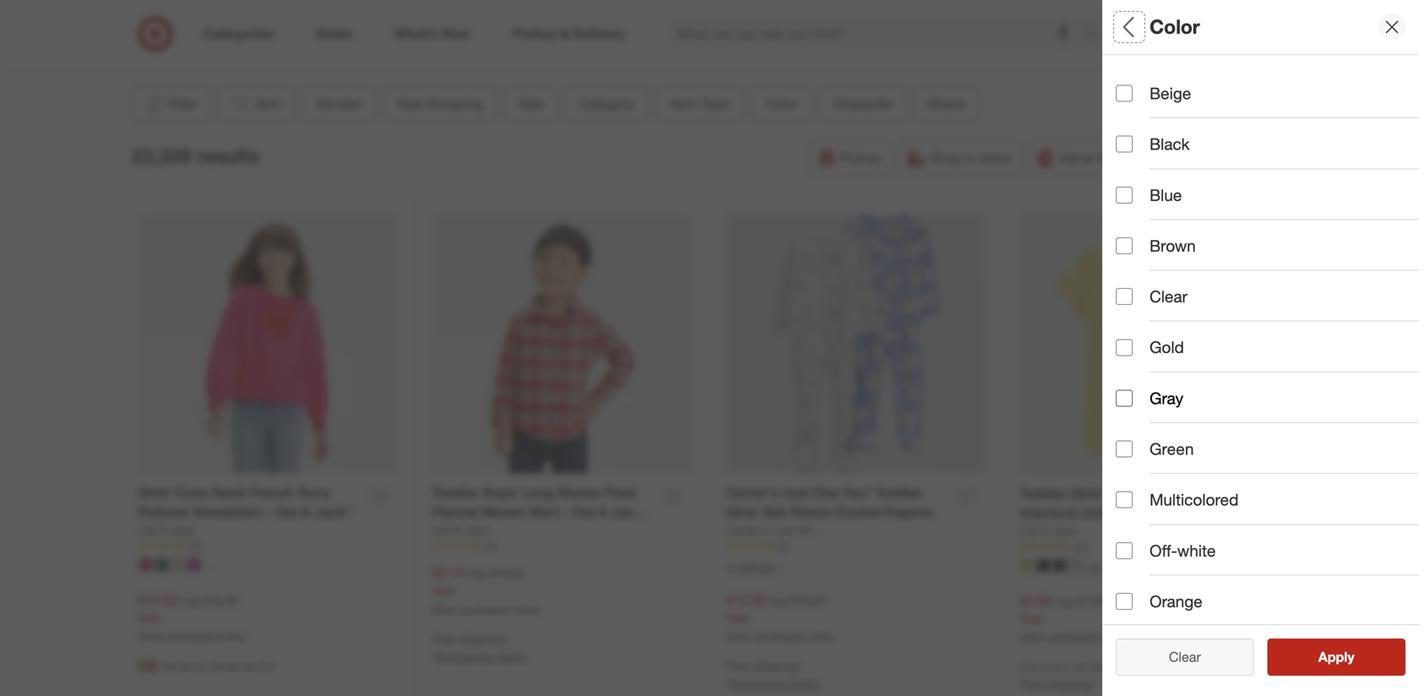 Task type: describe. For each thing, give the bounding box(es) containing it.
0 vertical spatial grouping
[[427, 95, 483, 112]]

toddler boys' long sleeve plaid flannel woven shirt - cat & jack™ red
[[432, 485, 650, 540]]

store
[[980, 150, 1011, 166]]

shop in store
[[930, 150, 1011, 166]]

0 horizontal spatial size grouping button
[[383, 85, 497, 122]]

apply button
[[1268, 639, 1406, 676]]

deals inside "button"
[[1116, 605, 1160, 624]]

all
[[1116, 15, 1140, 39]]

french
[[250, 485, 294, 501]]

shipping for $9.10
[[459, 632, 504, 646]]

filter
[[168, 95, 198, 112]]

beige
[[1150, 84, 1192, 103]]

exclusions apply. button for $9.10
[[436, 648, 528, 665]]

shipping for $12.60
[[753, 659, 798, 674]]

carter's for carter's just one you
[[726, 523, 769, 538]]

purchased for $10.50
[[167, 631, 216, 644]]

purchased for $12.60
[[755, 631, 804, 644]]

0 horizontal spatial item type button
[[656, 85, 744, 122]]

97 link
[[726, 539, 987, 554]]

Black checkbox
[[1116, 136, 1133, 153]]

What can we help you find? suggestions appear below search field
[[667, 15, 1088, 52]]

Off-white checkbox
[[1116, 542, 1133, 559]]

carter's just one you
[[726, 523, 843, 538]]

$10.50 reg $15.00 sale when purchased online
[[138, 592, 246, 644]]

green
[[1150, 439, 1194, 459]]

free for $9.10
[[432, 632, 456, 646]]

online for $12.60
[[807, 631, 834, 644]]

toddler boys' long sleeve plaid flannel woven shirt - cat & jack™ red link
[[432, 483, 653, 540]]

23,339 results
[[132, 144, 259, 168]]

1 horizontal spatial size grouping button
[[1116, 114, 1420, 173]]

Beige checkbox
[[1116, 85, 1133, 102]]

0 horizontal spatial brand button
[[915, 85, 980, 122]]

Green checkbox
[[1116, 441, 1133, 458]]

cat down pullover on the left of the page
[[138, 523, 157, 538]]

price
[[1116, 546, 1156, 565]]

one for you
[[798, 523, 820, 538]]

toddler for toddler boys' long sleeve plaid flannel woven shirt - cat & jack™ red
[[432, 485, 480, 501]]

purchased for $9.10
[[461, 604, 510, 617]]

apply. for $9.10
[[496, 649, 528, 664]]

1 vertical spatial brand button
[[1116, 469, 1420, 528]]

sleeve for short
[[1148, 485, 1190, 502]]

23,339
[[132, 144, 191, 168]]

2pk
[[764, 504, 787, 520]]

Blue checkbox
[[1116, 187, 1133, 204]]

$4.90
[[1020, 593, 1053, 609]]

pickup
[[840, 150, 881, 166]]

carter's just one you®️ toddler girls' 2pk fleece footed pajama
[[726, 485, 933, 520]]

all
[[1197, 649, 1210, 666]]

reg for $4.90
[[1057, 594, 1074, 609]]

& inside toddler boys' long sleeve plaid flannel woven shirt - cat & jack™ red
[[599, 504, 608, 520]]

$35
[[1092, 661, 1109, 674]]

jack™ for toddler boys' long sleeve plaid flannel woven shirt - cat & jack™ red
[[612, 504, 650, 520]]

seasonal shipping icon image
[[138, 656, 158, 676]]

color inside the all filters dialog
[[1116, 368, 1158, 388]]

jack™ inside the girls' crew neck french terry pullover sweatshirt - cat & jack™
[[315, 504, 353, 520]]

Orange checkbox
[[1116, 593, 1133, 610]]

terry
[[298, 485, 330, 501]]

deals button
[[1116, 587, 1420, 646]]

brown
[[1150, 236, 1196, 256]]

sort
[[255, 95, 281, 112]]

$12.60
[[726, 592, 767, 608]]

reg for $12.60
[[770, 593, 787, 608]]

circle™
[[623, 32, 660, 47]]

search
[[1076, 27, 1116, 44]]

apply. for $12.60
[[790, 676, 822, 691]]

free shipping * * exclusions apply. for $12.60
[[726, 659, 822, 691]]

exclusions apply. button for $12.60
[[731, 675, 822, 692]]

polo
[[1136, 505, 1165, 521]]

apply
[[1319, 649, 1355, 666]]

24
[[485, 540, 496, 552]]

- inside the girls' crew neck french terry pullover sweatshirt - cat & jack™
[[266, 504, 272, 520]]

you
[[823, 523, 843, 538]]

$15.00
[[203, 593, 238, 608]]

girls' inside carter's just one you®️ toddler girls' 2pk fleece footed pajama
[[726, 504, 760, 520]]

pullover
[[138, 504, 190, 520]]

filter button
[[132, 85, 211, 122]]

arrives by christmas eve
[[162, 660, 275, 673]]

0 vertical spatial character button
[[819, 85, 908, 122]]

interlock
[[1020, 505, 1077, 521]]

24 link
[[432, 539, 693, 554]]

toddler girls' short sleeve interlock uniform polo shirt - cat & jack™ link
[[1020, 484, 1242, 541]]

category inside the all filters dialog
[[1116, 250, 1187, 269]]

reg for $9.10
[[469, 566, 486, 581]]

0 horizontal spatial category
[[579, 95, 635, 112]]

plaid
[[604, 485, 636, 501]]

cat inside toddler boys' long sleeve plaid flannel woven shirt - cat & jack™ red
[[573, 504, 595, 520]]

orange
[[1150, 592, 1203, 611]]

only
[[1020, 661, 1041, 674]]

item type inside the all filters dialog
[[1116, 309, 1191, 328]]

crew
[[175, 485, 209, 501]]

141
[[1073, 541, 1090, 553]]

target
[[587, 32, 620, 47]]

off-
[[1150, 541, 1178, 561]]

by
[[196, 660, 207, 673]]

0 vertical spatial size grouping
[[398, 95, 483, 112]]

woven
[[483, 504, 525, 520]]

all filters dialog
[[1103, 0, 1420, 696]]

0 horizontal spatial color button
[[751, 85, 813, 122]]

results for see results
[[1329, 649, 1373, 666]]

0 horizontal spatial gender button
[[302, 85, 377, 122]]

shop
[[930, 150, 962, 166]]

shirt for woven
[[529, 504, 560, 520]]

cat inside toddler girls' short sleeve interlock uniform polo shirt - cat & jack™
[[1213, 505, 1235, 521]]

delivery
[[1126, 150, 1174, 166]]

target circle™
[[587, 32, 660, 47]]

1 vertical spatial gender
[[317, 95, 362, 112]]

girls' crew neck french terry pullover sweatshirt - cat & jack™ link
[[138, 483, 359, 522]]

shop in store button
[[899, 139, 1022, 177]]

red
[[432, 523, 458, 540]]

clear right 'clear' option
[[1150, 287, 1188, 306]]

0 horizontal spatial size button
[[504, 85, 558, 122]]

jack for uniform
[[1053, 524, 1078, 538]]

pickup button
[[809, 139, 892, 177]]

christmas
[[210, 660, 256, 673]]

clear button
[[1116, 639, 1255, 676]]

cat down interlock
[[1020, 524, 1039, 538]]

2 vertical spatial free
[[1020, 677, 1044, 692]]

long
[[522, 485, 555, 501]]

$13.00
[[489, 566, 525, 581]]

jack for pullover
[[171, 523, 195, 538]]

Brown checkbox
[[1116, 237, 1133, 254]]

$4.90 reg $7.00 sale when purchased online
[[1020, 593, 1128, 644]]

eve
[[259, 660, 275, 673]]

all filters
[[1116, 15, 1198, 39]]

sale for $12.60
[[726, 611, 749, 625]]

orders
[[1111, 661, 1141, 674]]

results for 23,339 results
[[197, 144, 259, 168]]

1 vertical spatial size button
[[1116, 173, 1420, 232]]

cat & jack link for uniform
[[1020, 523, 1078, 540]]

0 horizontal spatial category button
[[565, 85, 650, 122]]

search button
[[1076, 15, 1116, 56]]

- for toddler girls' short sleeve interlock uniform polo shirt - cat & jack™
[[1203, 505, 1209, 521]]

fleece
[[791, 504, 833, 520]]

clear all button
[[1116, 639, 1255, 676]]

reg for $10.50
[[182, 593, 199, 608]]

footed
[[837, 504, 882, 520]]

clear for clear button
[[1169, 649, 1201, 666]]

$10.50
[[138, 592, 179, 608]]

$7.00
[[1077, 594, 1106, 609]]



Task type: vqa. For each thing, say whether or not it's contained in the screenshot.
Gifts associated with 24 Days of Gifts Target / Gift Ideas / 24 Days of Gifts
no



Task type: locate. For each thing, give the bounding box(es) containing it.
grouping inside the all filters dialog
[[1153, 132, 1223, 151]]

gender down all filters
[[1116, 72, 1172, 92]]

size grouping inside the all filters dialog
[[1116, 132, 1223, 151]]

sale down $12.60
[[726, 611, 749, 625]]

0 vertical spatial one
[[814, 485, 840, 501]]

1 vertical spatial exclusions
[[731, 676, 787, 691]]

1 horizontal spatial -
[[564, 504, 569, 520]]

uniform
[[1081, 505, 1133, 521]]

shirt for polo
[[1169, 505, 1200, 521]]

clear inside button
[[1161, 649, 1193, 666]]

97
[[779, 540, 790, 552]]

sleeve inside toddler boys' long sleeve plaid flannel woven shirt - cat & jack™ red
[[558, 485, 600, 501]]

2 horizontal spatial girls'
[[1072, 485, 1105, 502]]

just inside carter's just one you®️ toddler girls' 2pk fleece footed pajama
[[783, 485, 810, 501]]

87 link
[[138, 539, 398, 554]]

one inside carter's just one you link
[[798, 523, 820, 538]]

cat & jack for flannel
[[432, 523, 489, 538]]

girls' inside toddler girls' short sleeve interlock uniform polo shirt - cat & jack™
[[1072, 485, 1105, 502]]

color up "gray" option on the right bottom of page
[[1116, 368, 1158, 388]]

brand inside the all filters dialog
[[1116, 486, 1162, 506]]

sale down $10.50
[[138, 611, 161, 625]]

1 horizontal spatial cat & jack link
[[432, 522, 489, 539]]

0 vertical spatial type
[[701, 95, 730, 112]]

carter's inside carter's just one you®️ toddler girls' 2pk fleece footed pajama
[[726, 485, 779, 501]]

0 horizontal spatial results
[[197, 144, 259, 168]]

sale down "$9.10"
[[432, 584, 455, 598]]

in
[[966, 150, 977, 166]]

when for $10.50
[[138, 631, 165, 644]]

results right 'see'
[[1329, 649, 1373, 666]]

toddler inside toddler girls' short sleeve interlock uniform polo shirt - cat & jack™
[[1020, 485, 1068, 502]]

price button
[[1116, 528, 1420, 587]]

you®️
[[844, 485, 872, 501]]

girls'
[[138, 485, 172, 501], [1072, 485, 1105, 502], [726, 504, 760, 520]]

color dialog
[[1103, 0, 1420, 696]]

Gold checkbox
[[1116, 339, 1133, 356]]

1 vertical spatial brand
[[1116, 486, 1162, 506]]

cat down flannel
[[432, 523, 451, 538]]

online inside $9.10 reg $13.00 sale when purchased online
[[512, 604, 540, 617]]

see results
[[1301, 649, 1373, 666]]

purchased inside $9.10 reg $13.00 sale when purchased online
[[461, 604, 510, 617]]

1 horizontal spatial size button
[[1116, 173, 1420, 232]]

& inside toddler girls' short sleeve interlock uniform polo shirt - cat & jack™
[[1020, 524, 1030, 541]]

carter's down the 2pk
[[726, 523, 769, 538]]

0 horizontal spatial character button
[[819, 85, 908, 122]]

only ships with $35 orders
[[1020, 661, 1141, 674]]

0 vertical spatial apply.
[[496, 649, 528, 664]]

1 horizontal spatial category
[[1116, 250, 1187, 269]]

size grouping down the top
[[398, 95, 483, 112]]

1 horizontal spatial grouping
[[1153, 132, 1223, 151]]

toddler for toddler girls' short sleeve interlock uniform polo shirt - cat & jack™
[[1020, 485, 1068, 502]]

cat & jack for pullover
[[138, 523, 195, 538]]

Clear checkbox
[[1116, 288, 1133, 305]]

deals right $7.00
[[1116, 605, 1160, 624]]

1 vertical spatial character
[[1116, 427, 1193, 447]]

carter's
[[726, 485, 779, 501], [726, 523, 769, 538]]

- inside toddler boys' long sleeve plaid flannel woven shirt - cat & jack™ red
[[564, 504, 569, 520]]

one down 'fleece'
[[798, 523, 820, 538]]

jack™ down terry
[[315, 504, 353, 520]]

cat & jack down interlock
[[1020, 524, 1078, 538]]

2 horizontal spatial jack
[[1053, 524, 1078, 538]]

grouping down beige
[[1153, 132, 1223, 151]]

item inside the all filters dialog
[[1116, 309, 1150, 328]]

top deals link
[[365, 0, 537, 48]]

color down redcard™
[[766, 95, 798, 112]]

0 horizontal spatial girls'
[[138, 485, 172, 501]]

shipping
[[459, 632, 504, 646], [753, 659, 798, 674], [1047, 677, 1092, 692]]

sale for $9.10
[[432, 584, 455, 598]]

girls' crew neck french terry pullover sweatshirt - cat & jack™
[[138, 485, 353, 520]]

1 horizontal spatial gender
[[1116, 72, 1172, 92]]

reg
[[469, 566, 486, 581], [182, 593, 199, 608], [770, 593, 787, 608], [1057, 594, 1074, 609]]

0 horizontal spatial toddler
[[432, 485, 480, 501]]

1 vertical spatial item type button
[[1116, 292, 1420, 351]]

sale inside $12.60 reg $18.00 sale when purchased online
[[726, 611, 749, 625]]

1 vertical spatial type
[[1155, 309, 1191, 328]]

0 horizontal spatial sleeve
[[558, 485, 600, 501]]

apply. down $12.60 reg $18.00 sale when purchased online
[[790, 676, 822, 691]]

cat & jack for uniform
[[1020, 524, 1078, 538]]

reg left $15.00
[[182, 593, 199, 608]]

1 vertical spatial character button
[[1116, 410, 1420, 469]]

1 vertical spatial item type
[[1116, 309, 1191, 328]]

1 horizontal spatial gender button
[[1116, 55, 1420, 114]]

1 horizontal spatial exclusions apply. button
[[731, 675, 822, 692]]

0 horizontal spatial free shipping * * exclusions apply.
[[432, 632, 528, 664]]

toddler inside carter's just one you®️ toddler girls' 2pk fleece footed pajama
[[875, 485, 923, 501]]

online for $10.50
[[218, 631, 246, 644]]

girls' up pullover on the left of the page
[[138, 485, 172, 501]]

2 horizontal spatial shipping
[[1047, 677, 1092, 692]]

exclusions for $12.60
[[731, 676, 787, 691]]

item type button
[[656, 85, 744, 122], [1116, 292, 1420, 351]]

0 horizontal spatial cat & jack link
[[138, 522, 195, 539]]

reg inside $4.90 reg $7.00 sale when purchased online
[[1057, 594, 1074, 609]]

online up christmas
[[218, 631, 246, 644]]

2 horizontal spatial cat & jack
[[1020, 524, 1078, 538]]

one
[[814, 485, 840, 501], [798, 523, 820, 538]]

Gray checkbox
[[1116, 390, 1133, 407]]

exclusions down $9.10 reg $13.00 sale when purchased online
[[436, 649, 493, 664]]

brand
[[929, 95, 965, 112], [1116, 486, 1162, 506]]

sale down $4.90
[[1020, 612, 1044, 626]]

clear inside button
[[1169, 649, 1201, 666]]

jack™ for toddler girls' short sleeve interlock uniform polo shirt - cat & jack™
[[1033, 524, 1071, 541]]

0 horizontal spatial item type
[[671, 95, 730, 112]]

top
[[425, 32, 444, 47]]

purchased down $13.00
[[461, 604, 510, 617]]

cat & jack link down pullover on the left of the page
[[138, 522, 195, 539]]

free
[[432, 632, 456, 646], [726, 659, 750, 674], [1020, 677, 1044, 692]]

- up 24 link
[[564, 504, 569, 520]]

clear all
[[1161, 649, 1210, 666]]

0 horizontal spatial exclusions apply. button
[[436, 648, 528, 665]]

sleeve left "plaid"
[[558, 485, 600, 501]]

results down the sort button
[[197, 144, 259, 168]]

just up 97
[[772, 523, 794, 538]]

color right all
[[1150, 15, 1200, 39]]

exclusions apply. button down $9.10 reg $13.00 sale when purchased online
[[436, 648, 528, 665]]

ships
[[1044, 661, 1068, 674]]

when inside $9.10 reg $13.00 sale when purchased online
[[432, 604, 459, 617]]

0 vertical spatial character
[[834, 95, 893, 112]]

cat down french
[[276, 504, 298, 520]]

toddler inside toddler boys' long sleeve plaid flannel woven shirt - cat & jack™ red
[[432, 485, 480, 501]]

0 vertical spatial category
[[579, 95, 635, 112]]

1 horizontal spatial shipping
[[753, 659, 798, 674]]

jack up 141
[[1053, 524, 1078, 538]]

0 horizontal spatial deals
[[447, 32, 477, 47]]

1 horizontal spatial free shipping * * exclusions apply.
[[726, 659, 822, 691]]

black
[[1150, 134, 1190, 154]]

carter's just one you®️ toddler girls' 2pk fleece footed pajama link
[[726, 483, 947, 522]]

category
[[579, 95, 635, 112], [1116, 250, 1187, 269]]

1 horizontal spatial item
[[1116, 309, 1150, 328]]

cat & jack down flannel
[[432, 523, 489, 538]]

color inside dialog
[[1150, 15, 1200, 39]]

1 horizontal spatial results
[[1329, 649, 1373, 666]]

toddler
[[432, 485, 480, 501], [875, 485, 923, 501], [1020, 485, 1068, 502]]

top deals
[[425, 32, 477, 47]]

free down only
[[1020, 677, 1044, 692]]

free for $12.60
[[726, 659, 750, 674]]

0 horizontal spatial shipping
[[459, 632, 504, 646]]

redcard™ link
[[710, 0, 883, 48]]

cat inside the girls' crew neck french terry pullover sweatshirt - cat & jack™
[[276, 504, 298, 520]]

2 horizontal spatial cat & jack link
[[1020, 523, 1078, 540]]

1 vertical spatial color button
[[1116, 351, 1420, 410]]

1 vertical spatial just
[[772, 523, 794, 538]]

toddler up flannel
[[432, 485, 480, 501]]

cat up white
[[1213, 505, 1235, 521]]

flannel
[[432, 504, 479, 520]]

0 horizontal spatial grouping
[[427, 95, 483, 112]]

when inside $10.50 reg $15.00 sale when purchased online
[[138, 631, 165, 644]]

0 horizontal spatial jack
[[171, 523, 195, 538]]

1 vertical spatial deals
[[1116, 605, 1160, 624]]

sale inside $4.90 reg $7.00 sale when purchased online
[[1020, 612, 1044, 626]]

0 vertical spatial item type button
[[656, 85, 744, 122]]

same day delivery button
[[1029, 139, 1185, 177]]

1 vertical spatial size grouping
[[1116, 132, 1223, 151]]

cat & jack down pullover on the left of the page
[[138, 523, 195, 538]]

shipping down $9.10 reg $13.00 sale when purchased online
[[459, 632, 504, 646]]

cat up 24 link
[[573, 504, 595, 520]]

character down the 'gray'
[[1116, 427, 1193, 447]]

just for you®️
[[783, 485, 810, 501]]

exclusions down $12.60 reg $18.00 sale when purchased online
[[731, 676, 787, 691]]

carter's up the 2pk
[[726, 485, 779, 501]]

1 vertical spatial apply.
[[790, 676, 822, 691]]

purchased inside $4.90 reg $7.00 sale when purchased online
[[1050, 632, 1098, 644]]

0 vertical spatial deals
[[447, 32, 477, 47]]

141 link
[[1020, 540, 1282, 555]]

when down "$9.10"
[[432, 604, 459, 617]]

carter's inside carter's just one you link
[[726, 523, 769, 538]]

cat & jack link down flannel
[[432, 522, 489, 539]]

deals right the top
[[447, 32, 477, 47]]

multicolored
[[1150, 490, 1239, 510]]

redcard™
[[769, 32, 823, 47]]

girls' up uniform
[[1072, 485, 1105, 502]]

reg left $18.00
[[770, 593, 787, 608]]

reg inside $10.50 reg $15.00 sale when purchased online
[[182, 593, 199, 608]]

when inside $12.60 reg $18.00 sale when purchased online
[[726, 631, 753, 644]]

1 horizontal spatial jack
[[465, 523, 489, 538]]

free shipping * * exclusions apply.
[[432, 632, 528, 664], [726, 659, 822, 691]]

girls' crew neck french terry pullover sweatshirt - cat & jack™ image
[[138, 213, 398, 474], [138, 213, 398, 474]]

day
[[1099, 150, 1122, 166]]

sale inside $9.10 reg $13.00 sale when purchased online
[[432, 584, 455, 598]]

shirt inside toddler girls' short sleeve interlock uniform polo shirt - cat & jack™
[[1169, 505, 1200, 521]]

online down $13.00
[[512, 604, 540, 617]]

when for $4.90
[[1020, 632, 1047, 644]]

2 carter's from the top
[[726, 523, 769, 538]]

free shipping * * exclusions apply. down $12.60 reg $18.00 sale when purchased online
[[726, 659, 822, 691]]

online inside $4.90 reg $7.00 sale when purchased online
[[1101, 632, 1128, 644]]

online inside $12.60 reg $18.00 sale when purchased online
[[807, 631, 834, 644]]

1 vertical spatial carter's
[[726, 523, 769, 538]]

gray
[[1150, 389, 1184, 408]]

when up the seasonal shipping icon in the bottom of the page
[[138, 631, 165, 644]]

$12.60 reg $18.00 sale when purchased online
[[726, 592, 834, 644]]

boys'
[[483, 485, 519, 501]]

girls' inside the girls' crew neck french terry pullover sweatshirt - cat & jack™
[[138, 485, 172, 501]]

item
[[671, 95, 698, 112], [1116, 309, 1150, 328]]

just for you
[[772, 523, 794, 538]]

1 horizontal spatial character button
[[1116, 410, 1420, 469]]

when down $12.60
[[726, 631, 753, 644]]

0 horizontal spatial item
[[671, 95, 698, 112]]

character inside the all filters dialog
[[1116, 427, 1193, 447]]

sale for $4.90
[[1020, 612, 1044, 626]]

2 horizontal spatial free
[[1020, 677, 1044, 692]]

carter's for carter's just one you®️ toddler girls' 2pk fleece footed pajama
[[726, 485, 779, 501]]

gold
[[1150, 338, 1185, 357]]

- for toddler boys' long sleeve plaid flannel woven shirt - cat & jack™ red
[[564, 504, 569, 520]]

0 horizontal spatial brand
[[929, 95, 965, 112]]

girls' left the 2pk
[[726, 504, 760, 520]]

one inside carter's just one you®️ toddler girls' 2pk fleece footed pajama
[[814, 485, 840, 501]]

1 vertical spatial exclusions apply. button
[[731, 675, 822, 692]]

apply. down $9.10 reg $13.00 sale when purchased online
[[496, 649, 528, 664]]

jack
[[171, 523, 195, 538], [465, 523, 489, 538], [1053, 524, 1078, 538]]

2 vertical spatial color
[[1116, 368, 1158, 388]]

sleeve up "polo"
[[1148, 485, 1190, 502]]

online up orders
[[1101, 632, 1128, 644]]

grouping down top deals
[[427, 95, 483, 112]]

sale for $10.50
[[138, 611, 161, 625]]

- up white
[[1203, 505, 1209, 521]]

cat & jack link down interlock
[[1020, 523, 1078, 540]]

same
[[1060, 150, 1095, 166]]

reg inside $9.10 reg $13.00 sale when purchased online
[[469, 566, 486, 581]]

reg right "$9.10"
[[469, 566, 486, 581]]

0 vertical spatial exclusions apply. button
[[436, 648, 528, 665]]

shipping down $12.60 reg $18.00 sale when purchased online
[[753, 659, 798, 674]]

results inside button
[[1329, 649, 1373, 666]]

purchased inside $10.50 reg $15.00 sale when purchased online
[[167, 631, 216, 644]]

pajama
[[885, 504, 933, 520]]

carter's just one you link
[[726, 522, 843, 539]]

jack™ inside toddler boys' long sleeve plaid flannel woven shirt - cat & jack™ red
[[612, 504, 650, 520]]

purchased down $18.00
[[755, 631, 804, 644]]

jack™ inside toddler girls' short sleeve interlock uniform polo shirt - cat & jack™
[[1033, 524, 1071, 541]]

clear for clear all
[[1161, 649, 1193, 666]]

target circle™ link
[[537, 0, 710, 65]]

0 vertical spatial item type
[[671, 95, 730, 112]]

- down french
[[266, 504, 272, 520]]

toddler girls' short sleeve interlock uniform polo shirt - cat & jack™
[[1020, 485, 1235, 541]]

shirt inside toddler boys' long sleeve plaid flannel woven shirt - cat & jack™ red
[[529, 504, 560, 520]]

free down $9.10 reg $13.00 sale when purchased online
[[432, 632, 456, 646]]

when inside $4.90 reg $7.00 sale when purchased online
[[1020, 632, 1047, 644]]

0 vertical spatial shipping
[[459, 632, 504, 646]]

sweatshirt
[[193, 504, 263, 520]]

color
[[1150, 15, 1200, 39], [766, 95, 798, 112], [1116, 368, 1158, 388]]

when for $12.60
[[726, 631, 753, 644]]

toddler girls' short sleeve interlock uniform polo shirt - cat & jack™ image
[[1020, 213, 1282, 474], [1020, 213, 1282, 474]]

sale
[[432, 584, 455, 598], [138, 611, 161, 625], [726, 611, 749, 625], [1020, 612, 1044, 626]]

jack up 24
[[465, 523, 489, 538]]

sleeve for long
[[558, 485, 600, 501]]

gender inside the all filters dialog
[[1116, 72, 1172, 92]]

free down $12.60 reg $18.00 sale when purchased online
[[726, 659, 750, 674]]

one up 'fleece'
[[814, 485, 840, 501]]

purchased up with
[[1050, 632, 1098, 644]]

1 horizontal spatial character
[[1116, 427, 1193, 447]]

1 horizontal spatial girls'
[[726, 504, 760, 520]]

reg left $7.00
[[1057, 594, 1074, 609]]

shirt down the long
[[529, 504, 560, 520]]

toddler boys' long sleeve plaid flannel woven shirt - cat & jack™ red image
[[432, 213, 693, 474], [432, 213, 693, 474]]

size grouping button
[[383, 85, 497, 122], [1116, 114, 1420, 173]]

0 vertical spatial results
[[197, 144, 259, 168]]

0 vertical spatial color button
[[751, 85, 813, 122]]

0 vertical spatial category button
[[565, 85, 650, 122]]

online down $18.00
[[807, 631, 834, 644]]

$9.10 reg $13.00 sale when purchased online
[[432, 565, 540, 617]]

0 vertical spatial carter's
[[726, 485, 779, 501]]

2 horizontal spatial jack™
[[1033, 524, 1071, 541]]

free shipping * * exclusions apply. down $9.10 reg $13.00 sale when purchased online
[[432, 632, 528, 664]]

1 vertical spatial free
[[726, 659, 750, 674]]

0 horizontal spatial cat & jack
[[138, 523, 195, 538]]

sale inside $10.50 reg $15.00 sale when purchased online
[[138, 611, 161, 625]]

when for $9.10
[[432, 604, 459, 617]]

jack™ down "plaid"
[[612, 504, 650, 520]]

sleeve inside toddler girls' short sleeve interlock uniform polo shirt - cat & jack™
[[1148, 485, 1190, 502]]

Multicolored checkbox
[[1116, 492, 1133, 508]]

1 horizontal spatial category button
[[1116, 232, 1420, 292]]

0 vertical spatial size button
[[504, 85, 558, 122]]

jack™ down interlock
[[1033, 524, 1071, 541]]

category down target
[[579, 95, 635, 112]]

toddler up pajama
[[875, 485, 923, 501]]

1 horizontal spatial item type
[[1116, 309, 1191, 328]]

exclusions for $9.10
[[436, 649, 493, 664]]

0 vertical spatial free
[[432, 632, 456, 646]]

when up only
[[1020, 632, 1047, 644]]

cat & jack link for flannel
[[432, 522, 489, 539]]

1 vertical spatial category button
[[1116, 232, 1420, 292]]

shirt right "polo"
[[1169, 505, 1200, 521]]

clear left all
[[1161, 649, 1193, 666]]

exclusions apply. button down $12.60 reg $18.00 sale when purchased online
[[731, 675, 822, 692]]

shipping down with
[[1047, 677, 1092, 692]]

one for you®️
[[814, 485, 840, 501]]

1 vertical spatial results
[[1329, 649, 1373, 666]]

1 horizontal spatial sleeve
[[1148, 485, 1190, 502]]

1 vertical spatial shipping
[[753, 659, 798, 674]]

deals inside "link"
[[447, 32, 477, 47]]

1 carter's from the top
[[726, 485, 779, 501]]

online for $4.90
[[1101, 632, 1128, 644]]

clear down orange
[[1169, 649, 1201, 666]]

type inside the all filters dialog
[[1155, 309, 1191, 328]]

jack™
[[315, 504, 353, 520], [612, 504, 650, 520], [1033, 524, 1071, 541]]

item type button inside the all filters dialog
[[1116, 292, 1420, 351]]

cat & jack link
[[138, 522, 195, 539], [432, 522, 489, 539], [1020, 523, 1078, 540]]

1 horizontal spatial free
[[726, 659, 750, 674]]

category up 'clear' option
[[1116, 250, 1187, 269]]

cat & jack link for pullover
[[138, 522, 195, 539]]

2 horizontal spatial toddler
[[1020, 485, 1068, 502]]

size grouping
[[398, 95, 483, 112], [1116, 132, 1223, 151]]

filters
[[1145, 15, 1198, 39]]

short
[[1109, 485, 1144, 502]]

blue
[[1150, 185, 1182, 205]]

color button
[[751, 85, 813, 122], [1116, 351, 1420, 410]]

0 vertical spatial item
[[671, 95, 698, 112]]

1 horizontal spatial cat & jack
[[432, 523, 489, 538]]

1 vertical spatial color
[[766, 95, 798, 112]]

0 horizontal spatial shirt
[[529, 504, 560, 520]]

size grouping down beige
[[1116, 132, 1223, 151]]

gender
[[1116, 72, 1172, 92], [317, 95, 362, 112]]

character up pickup
[[834, 95, 893, 112]]

1 vertical spatial item
[[1116, 309, 1150, 328]]

white
[[1178, 541, 1216, 561]]

online inside $10.50 reg $15.00 sale when purchased online
[[218, 631, 246, 644]]

0 horizontal spatial jack™
[[315, 504, 353, 520]]

toddler up interlock
[[1020, 485, 1068, 502]]

gender right sort
[[317, 95, 362, 112]]

purchased for $4.90
[[1050, 632, 1098, 644]]

reg inside $12.60 reg $18.00 sale when purchased online
[[770, 593, 787, 608]]

$18.00
[[791, 593, 826, 608]]

same day delivery
[[1060, 150, 1174, 166]]

category button
[[565, 85, 650, 122], [1116, 232, 1420, 292]]

purchased up by
[[167, 631, 216, 644]]

& inside the girls' crew neck french terry pullover sweatshirt - cat & jack™
[[302, 504, 311, 520]]

0 horizontal spatial character
[[834, 95, 893, 112]]

just up 'fleece'
[[783, 485, 810, 501]]

1 horizontal spatial deals
[[1116, 605, 1160, 624]]

jack for flannel
[[465, 523, 489, 538]]

0 horizontal spatial free
[[432, 632, 456, 646]]

0 vertical spatial just
[[783, 485, 810, 501]]

jack up 87
[[171, 523, 195, 538]]

sort button
[[217, 85, 296, 122]]

off-white
[[1150, 541, 1216, 561]]

carter's just one you®️ toddler girls' 2pk fleece footed pajama image
[[726, 213, 987, 474], [726, 213, 987, 474]]

1 horizontal spatial shirt
[[1169, 505, 1200, 521]]

0 horizontal spatial exclusions
[[436, 649, 493, 664]]

purchased inside $12.60 reg $18.00 sale when purchased online
[[755, 631, 804, 644]]

exclusions apply. button
[[436, 648, 528, 665], [731, 675, 822, 692]]

1 horizontal spatial size grouping
[[1116, 132, 1223, 151]]

free shipping * * exclusions apply. for $9.10
[[432, 632, 528, 664]]

- inside toddler girls' short sleeve interlock uniform polo shirt - cat & jack™
[[1203, 505, 1209, 521]]

shirt
[[529, 504, 560, 520], [1169, 505, 1200, 521]]

online for $9.10
[[512, 604, 540, 617]]

character
[[834, 95, 893, 112], [1116, 427, 1193, 447]]

1 vertical spatial category
[[1116, 250, 1187, 269]]



